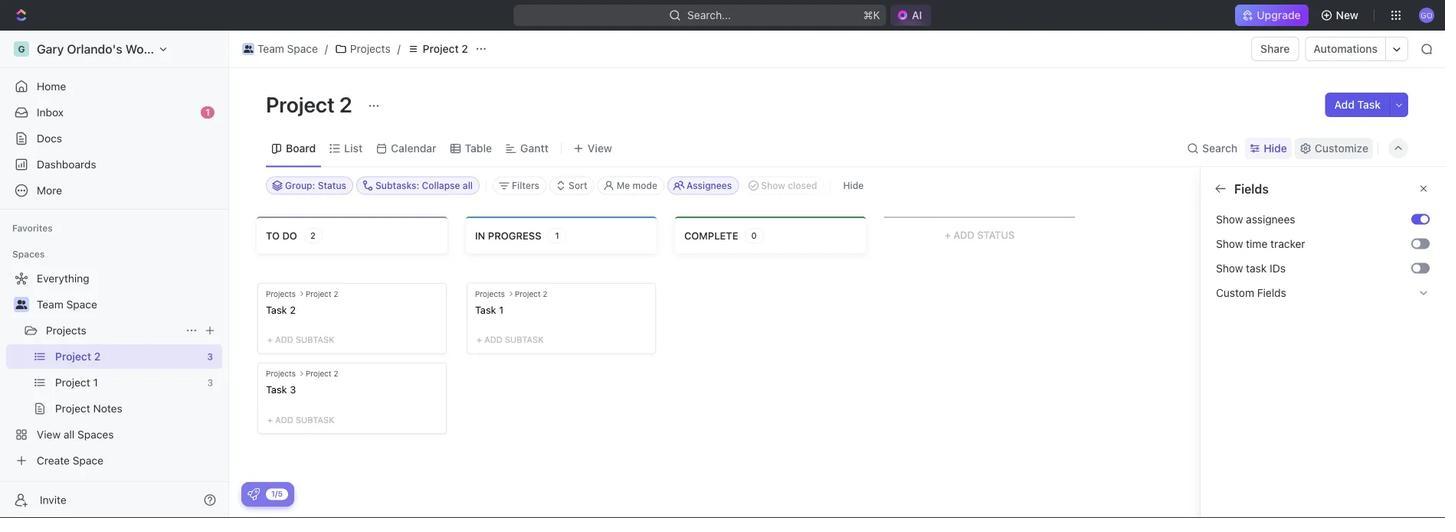 Task type: locate. For each thing, give the bounding box(es) containing it.
+ add subtask down task 1
[[477, 335, 544, 345]]

all for select all
[[1426, 249, 1436, 260]]

0 horizontal spatial assignees
[[687, 180, 732, 191]]

board inside button
[[1234, 244, 1264, 256]]

board link
[[283, 138, 316, 159]]

0 horizontal spatial project 2 link
[[55, 345, 201, 369]]

show for show time tracker
[[1216, 237, 1243, 250]]

hide up customize board in the right top of the page
[[1264, 142, 1287, 155]]

sort
[[569, 180, 587, 191]]

customize up show assignees
[[1216, 182, 1278, 196]]

1 horizontal spatial projects link
[[331, 40, 394, 58]]

+ add subtask down task 3
[[267, 415, 334, 425]]

team right user group icon
[[37, 298, 63, 311]]

2 / from the left
[[397, 43, 401, 55]]

customize up 'search tasks...' text field
[[1315, 142, 1368, 155]]

me
[[617, 180, 630, 191]]

projects for task 2
[[266, 289, 296, 298]]

assignees button
[[667, 177, 739, 195]]

space
[[287, 43, 318, 55], [66, 298, 97, 311], [73, 455, 103, 467]]

1 horizontal spatial view
[[588, 142, 612, 155]]

more inside more dropdown button
[[37, 184, 62, 197]]

0 vertical spatial hide
[[1264, 142, 1287, 155]]

board options
[[1234, 244, 1303, 256]]

+
[[945, 229, 951, 241], [267, 335, 273, 345], [477, 335, 482, 345], [267, 415, 273, 425]]

1 vertical spatial team
[[37, 298, 63, 311]]

view for view all spaces
[[37, 429, 61, 441]]

fields
[[1234, 182, 1269, 196], [1257, 287, 1286, 299]]

list
[[344, 142, 363, 155]]

add task
[[1334, 98, 1381, 111]]

0 vertical spatial spaces
[[12, 249, 45, 260]]

orlando's
[[67, 42, 122, 56]]

0 horizontal spatial hide
[[843, 180, 864, 191]]

0 vertical spatial customize
[[1315, 142, 1368, 155]]

mode
[[633, 180, 657, 191]]

1 horizontal spatial team space link
[[238, 40, 322, 58]]

all
[[463, 180, 473, 191], [1426, 249, 1436, 260], [64, 429, 75, 441]]

1
[[205, 107, 210, 118], [555, 231, 559, 241], [499, 304, 504, 315], [93, 377, 98, 389]]

fields down more settings
[[1257, 287, 1286, 299]]

sidebar navigation
[[0, 31, 232, 519]]

view
[[588, 142, 612, 155], [37, 429, 61, 441]]

0 horizontal spatial customize
[[1216, 182, 1278, 196]]

show left time
[[1216, 237, 1243, 250]]

status
[[318, 180, 346, 191], [977, 229, 1015, 241]]

task
[[1357, 98, 1381, 111], [266, 304, 287, 315], [475, 304, 496, 315], [266, 384, 287, 395]]

create space link
[[6, 449, 219, 474]]

custom fields button
[[1207, 281, 1439, 305]]

sort button
[[549, 177, 594, 195]]

onboarding checklist button image
[[247, 489, 260, 501]]

settings
[[1263, 268, 1302, 281]]

1 vertical spatial more
[[1234, 268, 1260, 281]]

space right user group image
[[287, 43, 318, 55]]

dashboards
[[37, 158, 96, 171]]

0 horizontal spatial team space
[[37, 298, 97, 311]]

view all spaces
[[37, 429, 114, 441]]

1 horizontal spatial more
[[1234, 268, 1260, 281]]

projects
[[350, 43, 391, 55], [266, 289, 296, 298], [475, 289, 505, 298], [46, 324, 86, 337], [266, 369, 296, 378]]

show up custom
[[1216, 262, 1243, 275]]

more settings
[[1234, 268, 1302, 281]]

more settings button
[[1210, 262, 1436, 287]]

more for more
[[37, 184, 62, 197]]

subtask for 1
[[505, 335, 544, 345]]

create
[[37, 455, 70, 467]]

filters
[[512, 180, 539, 191]]

more
[[37, 184, 62, 197], [1234, 268, 1260, 281]]

1 vertical spatial view
[[37, 429, 61, 441]]

workspace
[[125, 42, 189, 56]]

1 vertical spatial team space
[[37, 298, 97, 311]]

0 vertical spatial team space link
[[238, 40, 322, 58]]

0 horizontal spatial view
[[37, 429, 61, 441]]

everything
[[37, 272, 89, 285]]

0 horizontal spatial /
[[325, 43, 328, 55]]

task for task 3
[[266, 384, 287, 395]]

1 horizontal spatial status
[[977, 229, 1015, 241]]

1 vertical spatial status
[[977, 229, 1015, 241]]

1 horizontal spatial spaces
[[77, 429, 114, 441]]

view inside sidebar navigation
[[37, 429, 61, 441]]

assignees up complete
[[687, 180, 732, 191]]

1 vertical spatial fields
[[1257, 287, 1286, 299]]

2
[[462, 43, 468, 55], [339, 92, 352, 117], [310, 231, 316, 241], [334, 289, 338, 298], [543, 289, 548, 298], [290, 304, 296, 315], [94, 351, 101, 363], [334, 369, 338, 378]]

show left closed
[[761, 180, 785, 191]]

all inside tree
[[64, 429, 75, 441]]

1 horizontal spatial customize
[[1315, 142, 1368, 155]]

0 vertical spatial more
[[37, 184, 62, 197]]

add for 2
[[275, 335, 293, 345]]

fields inside dropdown button
[[1257, 287, 1286, 299]]

assignees inside button
[[687, 180, 732, 191]]

more inside more settings button
[[1234, 268, 1260, 281]]

3
[[207, 352, 213, 362], [207, 378, 213, 388], [290, 384, 296, 395]]

0 horizontal spatial team space link
[[37, 293, 219, 317]]

0 horizontal spatial more
[[37, 184, 62, 197]]

go button
[[1414, 3, 1439, 28]]

projects inside sidebar navigation
[[46, 324, 86, 337]]

hide button
[[1245, 138, 1292, 159]]

show up the show time tracker
[[1216, 213, 1243, 226]]

project 2
[[423, 43, 468, 55], [266, 92, 357, 117], [306, 289, 338, 298], [515, 289, 548, 298], [55, 351, 101, 363], [306, 369, 338, 378]]

projects for task 1
[[475, 289, 505, 298]]

0 horizontal spatial team
[[37, 298, 63, 311]]

board up time
[[1234, 213, 1264, 226]]

1 horizontal spatial hide
[[1264, 142, 1287, 155]]

all for view all spaces
[[64, 429, 75, 441]]

invite
[[40, 494, 66, 507]]

more for more settings
[[1234, 268, 1260, 281]]

0
[[751, 231, 757, 241]]

tree inside sidebar navigation
[[6, 267, 222, 474]]

0 vertical spatial view
[[588, 142, 612, 155]]

upgrade
[[1257, 9, 1301, 21]]

view up sort dropdown button
[[588, 142, 612, 155]]

1 horizontal spatial all
[[463, 180, 473, 191]]

team space link
[[238, 40, 322, 58], [37, 293, 219, 317]]

search button
[[1182, 138, 1242, 159]]

1 horizontal spatial project 2 link
[[404, 40, 472, 58]]

board up show task ids
[[1234, 244, 1264, 256]]

customize
[[1315, 142, 1368, 155], [1216, 182, 1278, 196]]

0 vertical spatial space
[[287, 43, 318, 55]]

team right user group image
[[257, 43, 284, 55]]

0 vertical spatial team
[[257, 43, 284, 55]]

0 vertical spatial status
[[318, 180, 346, 191]]

team space down everything
[[37, 298, 97, 311]]

collapse
[[422, 180, 460, 191]]

more button
[[6, 179, 222, 203]]

+ add subtask for 3
[[267, 415, 334, 425]]

1 vertical spatial customize
[[1216, 182, 1278, 196]]

project 2 link inside tree
[[55, 345, 201, 369]]

view inside button
[[588, 142, 612, 155]]

spaces down project notes
[[77, 429, 114, 441]]

fields up show assignees
[[1234, 182, 1269, 196]]

subtask for 2
[[296, 335, 334, 345]]

tree containing everything
[[6, 267, 222, 474]]

board up group:
[[286, 142, 316, 155]]

show task ids
[[1216, 262, 1286, 275]]

2 vertical spatial all
[[64, 429, 75, 441]]

assignees up show assignees button
[[1268, 182, 1323, 195]]

2 vertical spatial space
[[73, 455, 103, 467]]

favorites
[[12, 223, 53, 234]]

board options button
[[1210, 238, 1436, 262]]

add for 1
[[484, 335, 502, 345]]

1 vertical spatial all
[[1426, 249, 1436, 260]]

view up create
[[37, 429, 61, 441]]

0 horizontal spatial status
[[318, 180, 346, 191]]

1 horizontal spatial team space
[[257, 43, 318, 55]]

1 horizontal spatial /
[[397, 43, 401, 55]]

team space
[[257, 43, 318, 55], [37, 298, 97, 311]]

1 vertical spatial project 2 link
[[55, 345, 201, 369]]

team inside tree
[[37, 298, 63, 311]]

show inside 'button'
[[1216, 237, 1243, 250]]

space down view all spaces
[[73, 455, 103, 467]]

2 horizontal spatial all
[[1426, 249, 1436, 260]]

view button
[[568, 138, 618, 159]]

more up custom fields
[[1234, 268, 1260, 281]]

1 vertical spatial projects link
[[46, 319, 179, 343]]

Search tasks... text field
[[1254, 174, 1408, 197]]

all right "collapse"
[[463, 180, 473, 191]]

group: status
[[285, 180, 346, 191]]

show for show assignees
[[1216, 213, 1243, 226]]

team space right user group image
[[257, 43, 318, 55]]

customize for customize
[[1315, 142, 1368, 155]]

1 vertical spatial team space link
[[37, 293, 219, 317]]

all up 'create space'
[[64, 429, 75, 441]]

subtasks:
[[375, 180, 419, 191]]

customize inside customize button
[[1315, 142, 1368, 155]]

hide inside button
[[843, 180, 864, 191]]

hide right closed
[[843, 180, 864, 191]]

add
[[1334, 98, 1355, 111], [954, 229, 975, 241], [275, 335, 293, 345], [484, 335, 502, 345], [275, 415, 293, 425]]

tree
[[6, 267, 222, 474]]

show inside dropdown button
[[761, 180, 785, 191]]

+ add subtask down task 2
[[267, 335, 334, 345]]

customize board
[[1216, 182, 1315, 196]]

add task button
[[1325, 93, 1390, 117]]

1 vertical spatial hide
[[843, 180, 864, 191]]

projects link inside tree
[[46, 319, 179, 343]]

customize button
[[1295, 138, 1373, 159]]

0 horizontal spatial spaces
[[12, 249, 45, 260]]

dashboards link
[[6, 152, 222, 177]]

3 for project 1
[[207, 378, 213, 388]]

project notes
[[55, 403, 122, 415]]

all right select
[[1426, 249, 1436, 260]]

1/5
[[271, 490, 283, 499]]

board
[[286, 142, 316, 155], [1281, 182, 1315, 196], [1234, 213, 1264, 226], [1234, 244, 1264, 256]]

hide
[[1264, 142, 1287, 155], [843, 180, 864, 191]]

task
[[1246, 262, 1267, 275]]

+ add subtask
[[267, 335, 334, 345], [477, 335, 544, 345], [267, 415, 334, 425]]

0 horizontal spatial all
[[64, 429, 75, 441]]

spaces
[[12, 249, 45, 260], [77, 429, 114, 441]]

spaces down favorites
[[12, 249, 45, 260]]

0 horizontal spatial projects link
[[46, 319, 179, 343]]

more down 'dashboards'
[[37, 184, 62, 197]]

space down everything
[[66, 298, 97, 311]]

2 inside tree
[[94, 351, 101, 363]]

team
[[257, 43, 284, 55], [37, 298, 63, 311]]



Task type: describe. For each thing, give the bounding box(es) containing it.
customize for customize board
[[1216, 182, 1278, 196]]

project 1 link
[[55, 371, 201, 395]]

Search field
[[1268, 211, 1436, 236]]

calendar link
[[388, 138, 436, 159]]

show assignees button
[[1210, 207, 1411, 232]]

+ for task 1
[[477, 335, 482, 345]]

gantt link
[[517, 138, 549, 159]]

+ add subtask for 1
[[477, 335, 544, 345]]

gantt
[[520, 142, 549, 155]]

to do
[[266, 230, 297, 241]]

subtasks: collapse all
[[375, 180, 473, 191]]

select all
[[1397, 249, 1436, 260]]

team space inside sidebar navigation
[[37, 298, 97, 311]]

show time tracker button
[[1210, 232, 1411, 256]]

3 for project 2
[[207, 352, 213, 362]]

task 1
[[475, 304, 504, 315]]

new button
[[1315, 3, 1368, 28]]

share button
[[1251, 37, 1299, 61]]

search
[[1202, 142, 1238, 155]]

filters button
[[493, 177, 546, 195]]

table
[[465, 142, 492, 155]]

show task ids button
[[1210, 256, 1411, 281]]

hide inside dropdown button
[[1264, 142, 1287, 155]]

time
[[1246, 237, 1268, 250]]

board up show assignees button
[[1281, 182, 1315, 196]]

me mode
[[617, 180, 657, 191]]

me mode button
[[597, 177, 664, 195]]

to
[[266, 230, 280, 241]]

group:
[[285, 180, 315, 191]]

docs
[[37, 132, 62, 145]]

do
[[282, 230, 297, 241]]

projects for task 3
[[266, 369, 296, 378]]

team space link inside tree
[[37, 293, 219, 317]]

assignees
[[1246, 213, 1295, 226]]

upgrade link
[[1235, 5, 1308, 26]]

in progress
[[475, 230, 541, 241]]

+ for task 3
[[267, 415, 273, 425]]

show for show closed
[[761, 180, 785, 191]]

create space
[[37, 455, 103, 467]]

table link
[[462, 138, 492, 159]]

show time tracker
[[1216, 237, 1305, 250]]

add for 3
[[275, 415, 293, 425]]

task for task 1
[[475, 304, 496, 315]]

automations button
[[1306, 38, 1385, 61]]

closed
[[788, 180, 817, 191]]

⌘k
[[864, 9, 880, 21]]

gary orlando's workspace
[[37, 42, 189, 56]]

1 horizontal spatial team
[[257, 43, 284, 55]]

favorites button
[[6, 219, 59, 238]]

project 1
[[55, 377, 98, 389]]

add inside button
[[1334, 98, 1355, 111]]

task inside button
[[1357, 98, 1381, 111]]

1 / from the left
[[325, 43, 328, 55]]

subtask for 3
[[296, 415, 334, 425]]

0 vertical spatial projects link
[[331, 40, 394, 58]]

0 vertical spatial team space
[[257, 43, 318, 55]]

ids
[[1270, 262, 1286, 275]]

project notes link
[[55, 397, 219, 421]]

project 2 inside sidebar navigation
[[55, 351, 101, 363]]

1 vertical spatial spaces
[[77, 429, 114, 441]]

task for task 2
[[266, 304, 287, 315]]

1 vertical spatial space
[[66, 298, 97, 311]]

search...
[[688, 9, 731, 21]]

options
[[1267, 244, 1303, 256]]

inbox
[[37, 106, 64, 119]]

complete
[[684, 230, 738, 241]]

go
[[1421, 11, 1433, 19]]

calendar
[[391, 142, 436, 155]]

+ add status
[[945, 229, 1015, 241]]

in
[[475, 230, 485, 241]]

view button
[[568, 131, 618, 167]]

gary
[[37, 42, 64, 56]]

show assignees
[[1216, 213, 1295, 226]]

task 2
[[266, 304, 296, 315]]

+ add subtask for 2
[[267, 335, 334, 345]]

show closed
[[761, 180, 817, 191]]

0 vertical spatial project 2 link
[[404, 40, 472, 58]]

user group image
[[243, 45, 253, 53]]

progress
[[488, 230, 541, 241]]

0 vertical spatial all
[[463, 180, 473, 191]]

home
[[37, 80, 66, 93]]

everything link
[[6, 267, 219, 291]]

show for show task ids
[[1216, 262, 1243, 275]]

onboarding checklist button element
[[247, 489, 260, 501]]

ai button
[[890, 5, 931, 26]]

home link
[[6, 74, 222, 99]]

view for view
[[588, 142, 612, 155]]

docs link
[[6, 126, 222, 151]]

hide button
[[837, 177, 870, 195]]

user group image
[[16, 300, 27, 310]]

custom fields
[[1216, 287, 1286, 299]]

new
[[1336, 9, 1358, 21]]

share
[[1260, 43, 1290, 55]]

tracker
[[1270, 237, 1305, 250]]

notes
[[93, 403, 122, 415]]

select
[[1397, 249, 1424, 260]]

gary orlando's workspace, , element
[[14, 41, 29, 57]]

+ for task 2
[[267, 335, 273, 345]]

ai
[[912, 9, 922, 21]]

view all spaces link
[[6, 423, 219, 447]]

list link
[[341, 138, 363, 159]]

0 vertical spatial fields
[[1234, 182, 1269, 196]]

g
[[18, 44, 25, 54]]

show closed button
[[742, 177, 824, 195]]

custom
[[1216, 287, 1254, 299]]

1 horizontal spatial assignees
[[1268, 182, 1323, 195]]



Task type: vqa. For each thing, say whether or not it's contained in the screenshot.
"jacob rogers's workspace, ," ELEMENT
no



